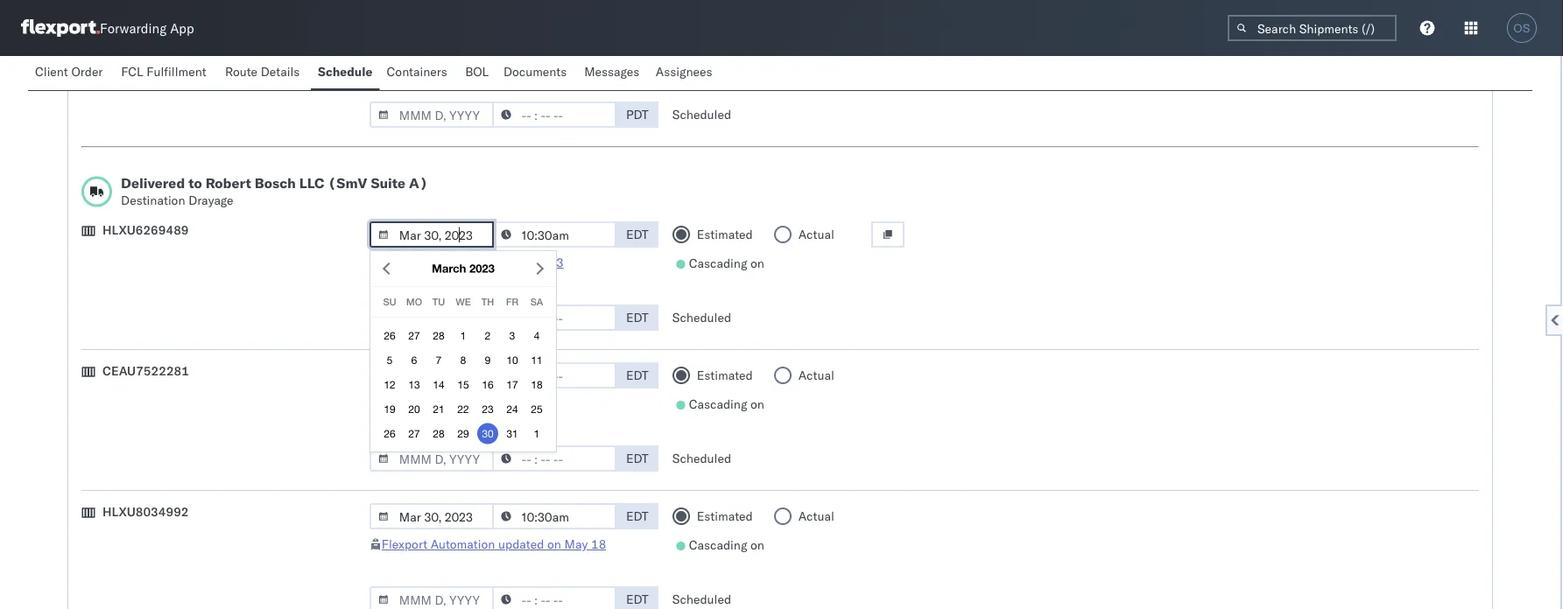 Task type: describe. For each thing, give the bounding box(es) containing it.
29
[[457, 428, 469, 440]]

march
[[432, 262, 466, 275]]

robert
[[205, 174, 251, 192]]

4 -- : -- -- text field from the top
[[492, 504, 616, 530]]

ceau7522281
[[102, 363, 189, 379]]

22
[[457, 403, 469, 415]]

24 button
[[502, 399, 523, 420]]

client order button
[[28, 56, 114, 90]]

4 button
[[526, 325, 547, 346]]

18 button
[[526, 374, 547, 395]]

os
[[1514, 21, 1530, 35]]

edt for third -- : -- -- text field from the bottom of the page
[[626, 310, 649, 325]]

messages
[[584, 64, 639, 79]]

fcl fulfillment button
[[114, 56, 218, 90]]

assignees
[[656, 64, 712, 79]]

Search Shipments (/) text field
[[1228, 15, 1397, 41]]

10 button
[[502, 350, 523, 371]]

9
[[485, 354, 491, 366]]

2
[[485, 330, 491, 342]]

mmm d, yyyy text field for third -- : -- -- text field from the bottom of the page
[[369, 305, 494, 331]]

cascading for hlxu8034992
[[689, 538, 747, 553]]

26 button for 1
[[379, 325, 400, 346]]

messages button
[[577, 56, 649, 90]]

31 button
[[502, 423, 523, 444]]

0 vertical spatial 1
[[460, 330, 466, 342]]

11 button
[[526, 350, 547, 371]]

estimated for flexport automation updated on may 18
[[697, 509, 753, 524]]

scheduled for 3rd -- : -- -- text field from the top of the page
[[672, 451, 731, 466]]

su
[[383, 296, 396, 308]]

hlxu6269489
[[102, 222, 189, 238]]

fulfillment
[[146, 64, 206, 79]]

25
[[531, 403, 543, 415]]

21
[[433, 403, 445, 415]]

18 inside button
[[531, 379, 543, 391]]

1 -- : -- -- text field from the top
[[492, 222, 616, 248]]

3 button
[[502, 325, 523, 346]]

cascading on for ceau7522281
[[689, 397, 764, 412]]

28 for 1
[[433, 330, 445, 342]]

order
[[71, 64, 103, 79]]

2 -- : -- -- text field from the top
[[492, 363, 616, 389]]

mmm d, yyyy text field for ceau7522281
[[369, 363, 494, 389]]

31
[[506, 428, 518, 440]]

2 flexport automation updated on may 18 button from the top
[[382, 537, 606, 552]]

8
[[460, 354, 466, 366]]

3 -- : -- -- text field from the top
[[492, 446, 616, 472]]

updated for hlxu8034992
[[498, 537, 544, 552]]

we
[[456, 296, 471, 308]]

28 button for 1
[[428, 325, 449, 346]]

26 button for 29
[[379, 423, 400, 444]]

15
[[457, 379, 469, 391]]

assignees button
[[649, 56, 723, 90]]

(smv
[[328, 174, 367, 192]]

suite
[[371, 174, 406, 192]]

10
[[506, 354, 518, 366]]

2 actual from the top
[[798, 368, 834, 383]]

route
[[225, 64, 258, 79]]

3 -- : -- -- text field from the top
[[492, 587, 616, 610]]

flexport. image
[[21, 19, 100, 37]]

11
[[531, 354, 543, 366]]

edt for 3rd -- : -- -- text field from the top of the page
[[626, 451, 649, 466]]

marvin arroz updated on may 23 button
[[382, 255, 564, 270]]

7 button
[[428, 350, 449, 371]]

bol
[[465, 64, 489, 79]]

sa
[[530, 296, 543, 308]]

2 flexport automation updated on may 18 from the top
[[382, 537, 606, 552]]

documents button
[[496, 56, 577, 90]]

mmm d, yyyy text field for third -- : -- -- text box from the bottom
[[369, 102, 494, 128]]

fr
[[506, 296, 519, 308]]

updated for hlxu6269489
[[456, 255, 502, 270]]

22 button
[[453, 399, 474, 420]]

6
[[411, 354, 417, 366]]

30
[[482, 428, 494, 440]]

2 button
[[477, 325, 498, 346]]

route details button
[[218, 56, 311, 90]]

1 cascading on from the top
[[689, 53, 764, 68]]

27 for 1
[[408, 330, 420, 342]]

app
[[170, 20, 194, 36]]

0 vertical spatial 18
[[591, 52, 606, 67]]

28 for 29
[[433, 428, 445, 440]]

march 2023
[[432, 262, 495, 275]]

os button
[[1502, 8, 1542, 48]]

1 vertical spatial 1 button
[[526, 423, 547, 444]]

27 for 29
[[408, 428, 420, 440]]

containers
[[387, 64, 447, 79]]

17
[[506, 379, 518, 391]]

th
[[481, 296, 494, 308]]

4
[[534, 330, 540, 342]]

edt for 1st -- : -- -- text box from the bottom
[[626, 592, 649, 607]]

15 button
[[453, 374, 474, 395]]

drayage
[[188, 193, 233, 208]]

client
[[35, 64, 68, 79]]

cascading on for hlxu6269489
[[689, 256, 764, 271]]

23 inside button
[[482, 403, 494, 415]]

16 button
[[477, 374, 498, 395]]

schedule
[[318, 64, 373, 79]]



Task type: vqa. For each thing, say whether or not it's contained in the screenshot.
"Container" button
no



Task type: locate. For each thing, give the bounding box(es) containing it.
actual for flexport automation updated on may 18
[[798, 509, 834, 524]]

1 vertical spatial 27 button
[[404, 423, 425, 444]]

2 vertical spatial 18
[[591, 537, 606, 552]]

1 mmm d, yyyy text field from the top
[[369, 363, 494, 389]]

0 vertical spatial 27 button
[[404, 325, 425, 346]]

details
[[261, 64, 300, 79]]

0 vertical spatial 23
[[548, 255, 564, 270]]

fcl
[[121, 64, 143, 79]]

20
[[408, 403, 420, 415]]

23 button
[[477, 399, 498, 420]]

2 estimated from the top
[[697, 368, 753, 383]]

may for hlxu6269489
[[522, 255, 545, 270]]

edt
[[626, 227, 649, 242], [626, 310, 649, 325], [626, 368, 649, 383], [626, 451, 649, 466], [626, 509, 649, 524], [626, 592, 649, 607]]

28 button
[[428, 325, 449, 346], [428, 423, 449, 444]]

tu
[[432, 296, 445, 308]]

2 vertical spatial -- : -- -- text field
[[492, 587, 616, 610]]

1 button left "2"
[[453, 325, 474, 346]]

cascading for ceau7522281
[[689, 397, 747, 412]]

1 actual from the top
[[798, 227, 834, 242]]

2 vertical spatial updated
[[498, 537, 544, 552]]

2 scheduled from the top
[[672, 310, 731, 325]]

delivered to robert bosch llc (smv suite a) destination drayage
[[121, 174, 428, 208]]

edt for first -- : -- -- text field from the top
[[626, 227, 649, 242]]

12 button
[[379, 374, 400, 395]]

1 left "2"
[[460, 330, 466, 342]]

0 vertical spatial 28
[[433, 330, 445, 342]]

1 button right 31 button
[[526, 423, 547, 444]]

26 button up 5 "button"
[[379, 325, 400, 346]]

18
[[591, 52, 606, 67], [531, 379, 543, 391], [591, 537, 606, 552]]

mmm d, yyyy text field for hlxu8034992
[[369, 504, 494, 530]]

5
[[387, 354, 393, 366]]

1 vertical spatial actual
[[798, 368, 834, 383]]

on
[[547, 52, 561, 67], [751, 53, 764, 68], [505, 255, 519, 270], [751, 256, 764, 271], [751, 397, 764, 412], [547, 537, 561, 552], [751, 538, 764, 553]]

1 26 button from the top
[[379, 325, 400, 346]]

4 scheduled from the top
[[672, 592, 731, 607]]

26 button
[[379, 325, 400, 346], [379, 423, 400, 444]]

2 -- : -- -- text field from the top
[[492, 305, 616, 331]]

-- : -- -- text field
[[492, 222, 616, 248], [492, 305, 616, 331], [492, 446, 616, 472], [492, 504, 616, 530]]

mmm d, yyyy text field for 1st -- : -- -- text box from the bottom
[[369, 587, 494, 610]]

mo
[[406, 296, 422, 308]]

forwarding app
[[100, 20, 194, 36]]

hlxu8034992 for edt
[[102, 504, 189, 520]]

30 button
[[477, 423, 498, 444]]

1 vertical spatial mmm d, yyyy text field
[[369, 446, 494, 472]]

1 vertical spatial 23
[[482, 403, 494, 415]]

1 vertical spatial may
[[522, 255, 545, 270]]

3
[[509, 330, 515, 342]]

2 27 from the top
[[408, 428, 420, 440]]

0 horizontal spatial 1
[[460, 330, 466, 342]]

26 down 19
[[384, 428, 396, 440]]

27 up 6
[[408, 330, 420, 342]]

fcl fulfillment
[[121, 64, 206, 79]]

1 flexport automation updated on may 18 from the top
[[382, 52, 606, 67]]

bosch
[[255, 174, 296, 192]]

2 cascading on from the top
[[689, 256, 764, 271]]

0 vertical spatial hlxu8034992
[[102, 44, 189, 59]]

0 vertical spatial flexport automation updated on may 18
[[382, 52, 606, 67]]

0 vertical spatial 26 button
[[379, 325, 400, 346]]

1 mmm d, yyyy text field from the top
[[369, 102, 494, 128]]

24
[[506, 403, 518, 415]]

1 horizontal spatial 23
[[548, 255, 564, 270]]

25 button
[[526, 399, 547, 420]]

12
[[384, 379, 396, 391]]

0 vertical spatial flexport
[[382, 52, 427, 67]]

mmm d, yyyy text field for first -- : -- -- text field from the top
[[369, 222, 494, 248]]

0 vertical spatial 27
[[408, 330, 420, 342]]

estimated for marvin arroz updated on may 23
[[697, 227, 753, 242]]

27
[[408, 330, 420, 342], [408, 428, 420, 440]]

3 estimated from the top
[[697, 509, 753, 524]]

1 28 from the top
[[433, 330, 445, 342]]

28
[[433, 330, 445, 342], [433, 428, 445, 440]]

containers button
[[380, 56, 458, 90]]

1 26 from the top
[[384, 330, 396, 342]]

28 button for 29
[[428, 423, 449, 444]]

1 vertical spatial 1
[[534, 428, 540, 440]]

to
[[188, 174, 202, 192]]

-- : -- -- text field
[[492, 102, 616, 128], [492, 363, 616, 389], [492, 587, 616, 610]]

flexport automation updated on may 18 button
[[382, 52, 606, 67], [382, 537, 606, 552]]

5 button
[[379, 350, 400, 371]]

6 button
[[404, 350, 425, 371]]

3 cascading from the top
[[689, 397, 747, 412]]

1 estimated from the top
[[697, 227, 753, 242]]

26 up 5
[[384, 330, 396, 342]]

1 scheduled from the top
[[672, 107, 731, 122]]

0 vertical spatial estimated
[[697, 227, 753, 242]]

16
[[482, 379, 494, 391]]

2 28 button from the top
[[428, 423, 449, 444]]

28 up 7
[[433, 330, 445, 342]]

month  2023-03 element
[[376, 323, 550, 446]]

0 vertical spatial 26
[[384, 330, 396, 342]]

20 button
[[404, 399, 425, 420]]

0 vertical spatial automation
[[431, 52, 495, 67]]

1 flexport automation updated on may 18 button from the top
[[382, 52, 606, 67]]

1 vertical spatial hlxu8034992
[[102, 504, 189, 520]]

3 edt from the top
[[626, 368, 649, 383]]

23
[[548, 255, 564, 270], [482, 403, 494, 415]]

0 vertical spatial 1 button
[[453, 325, 474, 346]]

13 button
[[404, 374, 425, 395]]

0 vertical spatial may
[[564, 52, 588, 67]]

0 vertical spatial flexport automation updated on may 18 button
[[382, 52, 606, 67]]

2 vertical spatial actual
[[798, 509, 834, 524]]

arroz
[[423, 255, 452, 270]]

2 vertical spatial mmm d, yyyy text field
[[369, 504, 494, 530]]

marvin
[[382, 255, 420, 270]]

2 28 from the top
[[433, 428, 445, 440]]

llc
[[299, 174, 324, 192]]

1 27 button from the top
[[404, 325, 425, 346]]

4 cascading from the top
[[689, 538, 747, 553]]

forwarding app link
[[21, 19, 194, 37]]

cascading
[[689, 53, 747, 68], [689, 256, 747, 271], [689, 397, 747, 412], [689, 538, 747, 553]]

forwarding
[[100, 20, 167, 36]]

1 vertical spatial 27
[[408, 428, 420, 440]]

2023
[[469, 262, 495, 275]]

estimated
[[697, 227, 753, 242], [697, 368, 753, 383], [697, 509, 753, 524]]

28 button left 29
[[428, 423, 449, 444]]

2 edt from the top
[[626, 310, 649, 325]]

4 edt from the top
[[626, 451, 649, 466]]

3 mmm d, yyyy text field from the top
[[369, 305, 494, 331]]

26 for 1
[[384, 330, 396, 342]]

1 vertical spatial 26 button
[[379, 423, 400, 444]]

2 vertical spatial may
[[564, 537, 588, 552]]

destination
[[121, 193, 185, 208]]

6 edt from the top
[[626, 592, 649, 607]]

delivered
[[121, 174, 185, 192]]

7
[[436, 354, 442, 366]]

1 edt from the top
[[626, 227, 649, 242]]

14 button
[[428, 374, 449, 395]]

5 edt from the top
[[626, 509, 649, 524]]

1 vertical spatial flexport automation updated on may 18
[[382, 537, 606, 552]]

2 flexport from the top
[[382, 537, 427, 552]]

0 vertical spatial updated
[[498, 52, 544, 67]]

19 button
[[379, 399, 400, 420]]

0 horizontal spatial 1 button
[[453, 325, 474, 346]]

26 for 29
[[384, 428, 396, 440]]

27 button for 1
[[404, 325, 425, 346]]

27 button
[[404, 325, 425, 346], [404, 423, 425, 444]]

27 down "20"
[[408, 428, 420, 440]]

2 26 from the top
[[384, 428, 396, 440]]

1 27 from the top
[[408, 330, 420, 342]]

2 26 button from the top
[[379, 423, 400, 444]]

actual
[[798, 227, 834, 242], [798, 368, 834, 383], [798, 509, 834, 524]]

0 vertical spatial -- : -- -- text field
[[492, 102, 616, 128]]

3 scheduled from the top
[[672, 451, 731, 466]]

1 horizontal spatial 1
[[534, 428, 540, 440]]

2 mmm d, yyyy text field from the top
[[369, 222, 494, 248]]

1 vertical spatial -- : -- -- text field
[[492, 363, 616, 389]]

2 hlxu8034992 from the top
[[102, 504, 189, 520]]

2 27 button from the top
[[404, 423, 425, 444]]

1 automation from the top
[[431, 52, 495, 67]]

schedule button
[[311, 56, 380, 90]]

26
[[384, 330, 396, 342], [384, 428, 396, 440]]

3 cascading on from the top
[[689, 397, 764, 412]]

1 vertical spatial flexport automation updated on may 18 button
[[382, 537, 606, 552]]

1 vertical spatial 28
[[433, 428, 445, 440]]

1 horizontal spatial 1 button
[[526, 423, 547, 444]]

1 flexport from the top
[[382, 52, 427, 67]]

17 button
[[502, 374, 523, 395]]

cascading for hlxu6269489
[[689, 256, 747, 271]]

1 vertical spatial updated
[[456, 255, 502, 270]]

1 cascading from the top
[[689, 53, 747, 68]]

2 mmm d, yyyy text field from the top
[[369, 446, 494, 472]]

23 right 22 button
[[482, 403, 494, 415]]

scheduled for third -- : -- -- text field from the bottom of the page
[[672, 310, 731, 325]]

2 automation from the top
[[431, 537, 495, 552]]

28 down 21
[[433, 428, 445, 440]]

1
[[460, 330, 466, 342], [534, 428, 540, 440]]

4 cascading on from the top
[[689, 538, 764, 553]]

scheduled for 1st -- : -- -- text box from the bottom
[[672, 592, 731, 607]]

3 actual from the top
[[798, 509, 834, 524]]

27 button for 29
[[404, 423, 425, 444]]

2 vertical spatial estimated
[[697, 509, 753, 524]]

may for hlxu8034992
[[564, 537, 588, 552]]

marvin arroz updated on may 23
[[382, 255, 564, 270]]

1 vertical spatial estimated
[[697, 368, 753, 383]]

0 vertical spatial mmm d, yyyy text field
[[369, 363, 494, 389]]

pdt
[[626, 107, 649, 122]]

MMM D, YYYY text field
[[369, 102, 494, 128], [369, 222, 494, 248], [369, 305, 494, 331], [369, 587, 494, 610]]

scheduled for third -- : -- -- text box from the bottom
[[672, 107, 731, 122]]

2 cascading from the top
[[689, 256, 747, 271]]

hlxu8034992 for pdt
[[102, 44, 189, 59]]

1 vertical spatial 26
[[384, 428, 396, 440]]

29 button
[[453, 423, 474, 444]]

edt for 1st -- : -- -- text field from the bottom of the page
[[626, 509, 649, 524]]

27 button down the 20 button
[[404, 423, 425, 444]]

actual for marvin arroz updated on may 23
[[798, 227, 834, 242]]

28 button up 7 button
[[428, 325, 449, 346]]

1 hlxu8034992 from the top
[[102, 44, 189, 59]]

cascading on for hlxu8034992
[[689, 538, 764, 553]]

1 -- : -- -- text field from the top
[[492, 102, 616, 128]]

automation
[[431, 52, 495, 67], [431, 537, 495, 552]]

21 button
[[428, 399, 449, 420]]

1 vertical spatial automation
[[431, 537, 495, 552]]

23 right 2023
[[548, 255, 564, 270]]

edt for second -- : -- -- text box from the bottom of the page
[[626, 368, 649, 383]]

0 vertical spatial 28 button
[[428, 325, 449, 346]]

1 vertical spatial flexport
[[382, 537, 427, 552]]

1 right 31 button
[[534, 428, 540, 440]]

3 mmm d, yyyy text field from the top
[[369, 504, 494, 530]]

client order
[[35, 64, 103, 79]]

27 button up 6 "button"
[[404, 325, 425, 346]]

13
[[408, 379, 420, 391]]

14
[[433, 379, 445, 391]]

1 vertical spatial 18
[[531, 379, 543, 391]]

0 horizontal spatial 23
[[482, 403, 494, 415]]

a)
[[409, 174, 428, 192]]

26 button down "19" 'button'
[[379, 423, 400, 444]]

4 mmm d, yyyy text field from the top
[[369, 587, 494, 610]]

MMM D, YYYY text field
[[369, 363, 494, 389], [369, 446, 494, 472], [369, 504, 494, 530]]

bol button
[[458, 56, 496, 90]]

1 vertical spatial 28 button
[[428, 423, 449, 444]]

1 28 button from the top
[[428, 325, 449, 346]]

8 button
[[453, 350, 474, 371]]

0 vertical spatial actual
[[798, 227, 834, 242]]



